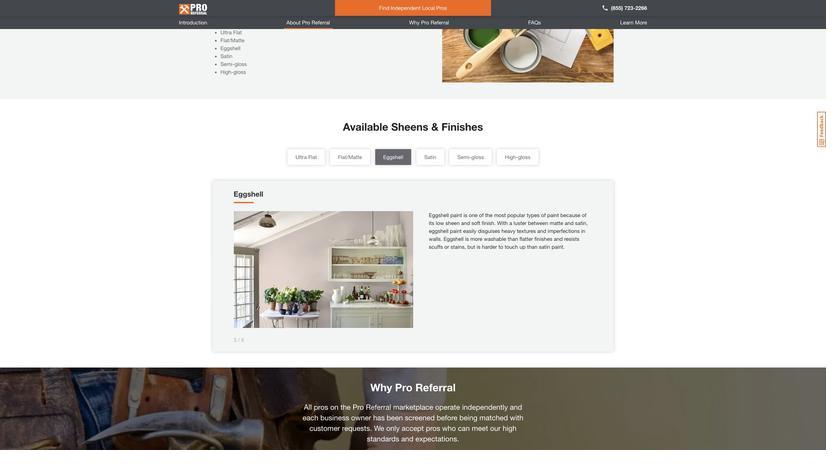 Task type: locate. For each thing, give the bounding box(es) containing it.
sheen down "independent" on the top of page
[[396, 13, 410, 19]]

eggshell
[[429, 228, 449, 234]]

a right with
[[510, 220, 512, 226]]

1 horizontal spatial pros
[[314, 403, 328, 411]]

1 horizontal spatial a
[[510, 220, 512, 226]]

1 horizontal spatial in
[[581, 228, 586, 234]]

light and airy pink eggshell painted breakfast nook image
[[234, 211, 413, 328]]

than
[[508, 236, 518, 242], [527, 243, 538, 250]]

walls.
[[429, 236, 442, 242]]

and down because
[[565, 220, 574, 226]]

sheen inside eggshell paint is one of the most popular types of paint because of its low sheen and soft finish. with a luster between matte and satin, eggshell paint easily disguises heavy textures and imperfections in walls. eggshell is more washable than flatter finishes and resists scuffs or stains, but is harder to touch up than satin paint.
[[446, 220, 460, 226]]

pros up the expectations.
[[426, 424, 440, 433]]

semi-gloss button
[[450, 149, 492, 165]]

eggshell inside eggshell button
[[383, 154, 403, 160]]

3 / 6
[[234, 337, 244, 343]]

satin
[[221, 53, 233, 59], [425, 154, 437, 160]]

flat/matte button
[[330, 149, 370, 165]]

0 vertical spatial a
[[368, 13, 371, 19]]

and down accept
[[401, 435, 414, 443]]

1 vertical spatial high-
[[505, 154, 518, 160]]

screened
[[405, 413, 435, 422]]

eggshell
[[221, 45, 241, 51], [383, 154, 403, 160], [234, 190, 263, 198], [429, 212, 449, 218], [444, 236, 464, 242]]

resists
[[564, 236, 580, 242]]

0 horizontal spatial a
[[368, 13, 371, 19]]

is
[[464, 212, 468, 218], [465, 236, 469, 242], [477, 243, 481, 250]]

in inside 'our pros can paint your interior any color you can imagine, and in a variety of sheen options, including: ultra flat flat/matte eggshell satin semi-gloss high-gloss'
[[363, 13, 367, 19]]

1 vertical spatial a
[[510, 220, 512, 226]]

/
[[238, 337, 240, 343]]

a
[[368, 13, 371, 19], [510, 220, 512, 226]]

the inside eggshell paint is one of the most popular types of paint because of its low sheen and soft finish. with a luster between matte and satin, eggshell paint easily disguises heavy textures and imperfections in walls. eggshell is more washable than flatter finishes and resists scuffs or stains, but is harder to touch up than satin paint.
[[485, 212, 493, 218]]

1 horizontal spatial satin
[[425, 154, 437, 160]]

0 horizontal spatial high-
[[221, 69, 234, 75]]

high- inside 'our pros can paint your interior any color you can imagine, and in a variety of sheen options, including: ultra flat flat/matte eggshell satin semi-gloss high-gloss'
[[221, 69, 234, 75]]

why up "has" at left bottom
[[371, 381, 392, 394]]

introduction
[[179, 19, 207, 25]]

satin inside 'our pros can paint your interior any color you can imagine, and in a variety of sheen options, including: ultra flat flat/matte eggshell satin semi-gloss high-gloss'
[[221, 53, 233, 59]]

1 horizontal spatial sheen
[[446, 220, 460, 226]]

its
[[429, 220, 435, 226]]

of right variety
[[390, 13, 394, 19]]

paint
[[245, 13, 257, 19], [451, 212, 462, 218], [547, 212, 559, 218], [450, 228, 462, 234]]

the
[[485, 212, 493, 218], [341, 403, 351, 411]]

about pro referral
[[287, 19, 330, 25]]

feedback link image
[[818, 112, 826, 147]]

0 horizontal spatial flat/matte
[[221, 37, 245, 43]]

0 horizontal spatial flat
[[233, 29, 242, 35]]

pros inside 'our pros can paint your interior any color you can imagine, and in a variety of sheen options, including: ultra flat flat/matte eggshell satin semi-gloss high-gloss'
[[223, 13, 233, 19]]

easily
[[463, 228, 477, 234]]

0 vertical spatial semi-
[[221, 61, 235, 67]]

more
[[635, 19, 647, 25]]

soft
[[472, 220, 481, 226]]

imagine,
[[331, 13, 351, 19]]

pro up owner
[[353, 403, 364, 411]]

0 vertical spatial flat/matte
[[221, 37, 245, 43]]

1 horizontal spatial than
[[527, 243, 538, 250]]

0 horizontal spatial pros
[[223, 13, 233, 19]]

of
[[390, 13, 394, 19], [479, 212, 484, 218], [541, 212, 546, 218], [582, 212, 587, 218]]

been
[[387, 413, 403, 422]]

1 vertical spatial pros
[[314, 403, 328, 411]]

including:
[[233, 21, 256, 27]]

requests.
[[342, 424, 372, 433]]

0 vertical spatial why pro referral
[[409, 19, 449, 25]]

1 vertical spatial the
[[341, 403, 351, 411]]

0 vertical spatial ultra
[[221, 29, 232, 35]]

0 horizontal spatial sheen
[[396, 13, 410, 19]]

referral up "has" at left bottom
[[366, 403, 391, 411]]

the right on
[[341, 403, 351, 411]]

satin inside satin button
[[425, 154, 437, 160]]

imperfections
[[548, 228, 580, 234]]

to
[[499, 243, 503, 250]]

semi-
[[221, 61, 235, 67], [458, 154, 472, 160]]

0 horizontal spatial why
[[371, 381, 392, 394]]

paint.
[[552, 243, 565, 250]]

learn
[[620, 19, 634, 25]]

types
[[527, 212, 540, 218]]

flat inside 'our pros can paint your interior any color you can imagine, and in a variety of sheen options, including: ultra flat flat/matte eggshell satin semi-gloss high-gloss'
[[233, 29, 242, 35]]

0 vertical spatial satin
[[221, 53, 233, 59]]

all pros on the pro referral marketplace operate independently and each business owner has been screened before being matched with customer requests. we only accept pros who can meet our high standards and expectations.
[[303, 403, 524, 443]]

is right but
[[477, 243, 481, 250]]

pros right all
[[314, 403, 328, 411]]

why down find independent local pros button
[[409, 19, 420, 25]]

0 horizontal spatial satin
[[221, 53, 233, 59]]

semi-gloss
[[458, 154, 484, 160]]

1 vertical spatial in
[[581, 228, 586, 234]]

1 horizontal spatial flat/matte
[[338, 154, 362, 160]]

(855)
[[611, 5, 623, 11]]

a left variety
[[368, 13, 371, 19]]

between
[[528, 220, 549, 226]]

0 horizontal spatial ultra
[[221, 29, 232, 35]]

1 horizontal spatial why
[[409, 19, 420, 25]]

can up including:
[[235, 13, 243, 19]]

0 vertical spatial than
[[508, 236, 518, 242]]

can right you
[[321, 13, 329, 19]]

0 horizontal spatial the
[[341, 403, 351, 411]]

matched
[[480, 413, 508, 422]]

1 horizontal spatial high-
[[505, 154, 518, 160]]

one
[[469, 212, 478, 218]]

finishes
[[535, 236, 553, 242]]

1 vertical spatial flat
[[308, 154, 317, 160]]

0 vertical spatial sheen
[[396, 13, 410, 19]]

is down the easily
[[465, 236, 469, 242]]

1 horizontal spatial flat
[[308, 154, 317, 160]]

sheen right the low
[[446, 220, 460, 226]]

pros up options,
[[223, 13, 233, 19]]

ultra flat
[[296, 154, 317, 160]]

0 horizontal spatial in
[[363, 13, 367, 19]]

flat/matte
[[221, 37, 245, 43], [338, 154, 362, 160]]

pros
[[223, 13, 233, 19], [314, 403, 328, 411], [426, 424, 440, 433]]

standards
[[367, 435, 399, 443]]

1 horizontal spatial ultra
[[296, 154, 307, 160]]

1 vertical spatial sheen
[[446, 220, 460, 226]]

a inside 'our pros can paint your interior any color you can imagine, and in a variety of sheen options, including: ultra flat flat/matte eggshell satin semi-gloss high-gloss'
[[368, 13, 371, 19]]

0 horizontal spatial than
[[508, 236, 518, 242]]

high-
[[221, 69, 234, 75], [505, 154, 518, 160]]

is left one
[[464, 212, 468, 218]]

and right 'imagine,'
[[352, 13, 361, 19]]

0 vertical spatial high-
[[221, 69, 234, 75]]

the inside 'all pros on the pro referral marketplace operate independently and each business owner has been screened before being matched with customer requests. we only accept pros who can meet our high standards and expectations.'
[[341, 403, 351, 411]]

1 vertical spatial ultra
[[296, 154, 307, 160]]

scuffs
[[429, 243, 443, 250]]

because
[[561, 212, 581, 218]]

1 horizontal spatial the
[[485, 212, 493, 218]]

pro left you
[[302, 19, 310, 25]]

paint up including:
[[245, 13, 257, 19]]

2 horizontal spatial can
[[458, 424, 470, 433]]

0 horizontal spatial semi-
[[221, 61, 235, 67]]

in left variety
[[363, 13, 367, 19]]

than right up
[[527, 243, 538, 250]]

semi- inside button
[[458, 154, 472, 160]]

1 horizontal spatial semi-
[[458, 154, 472, 160]]

1 vertical spatial semi-
[[458, 154, 472, 160]]

all
[[304, 403, 312, 411]]

referral right "color"
[[312, 19, 330, 25]]

0 vertical spatial why
[[409, 19, 420, 25]]

satin down &
[[425, 154, 437, 160]]

available sheens & finishes
[[343, 120, 483, 133]]

why pro referral up marketplace
[[371, 381, 456, 394]]

0 vertical spatial in
[[363, 13, 367, 19]]

2 vertical spatial pros
[[426, 424, 440, 433]]

0 vertical spatial flat
[[233, 29, 242, 35]]

0 vertical spatial the
[[485, 212, 493, 218]]

the up finish.
[[485, 212, 493, 218]]

flat/matte inside button
[[338, 154, 362, 160]]

why pro referral down local on the right top of page
[[409, 19, 449, 25]]

1 vertical spatial flat/matte
[[338, 154, 362, 160]]

than up touch on the right of the page
[[508, 236, 518, 242]]

our
[[490, 424, 501, 433]]

3
[[234, 337, 237, 343]]

in down satin,
[[581, 228, 586, 234]]

1 vertical spatial satin
[[425, 154, 437, 160]]

flatter
[[520, 236, 533, 242]]

why
[[409, 19, 420, 25], [371, 381, 392, 394]]

finish.
[[482, 220, 496, 226]]

can down being
[[458, 424, 470, 433]]

ultra
[[221, 29, 232, 35], [296, 154, 307, 160]]

pros for our
[[223, 13, 233, 19]]

gloss
[[235, 61, 247, 67], [234, 69, 246, 75], [472, 154, 484, 160], [518, 154, 531, 160]]

we
[[374, 424, 384, 433]]

referral down pros
[[431, 19, 449, 25]]

0 vertical spatial pros
[[223, 13, 233, 19]]

satin down options,
[[221, 53, 233, 59]]

variety
[[373, 13, 388, 19]]

sheen inside 'our pros can paint your interior any color you can imagine, and in a variety of sheen options, including: ultra flat flat/matte eggshell satin semi-gloss high-gloss'
[[396, 13, 410, 19]]

ultra inside 'our pros can paint your interior any color you can imagine, and in a variety of sheen options, including: ultra flat flat/matte eggshell satin semi-gloss high-gloss'
[[221, 29, 232, 35]]



Task type: vqa. For each thing, say whether or not it's contained in the screenshot.
(855) 723-2266
yes



Task type: describe. For each thing, give the bounding box(es) containing it.
of up between
[[541, 212, 546, 218]]

high
[[503, 424, 517, 433]]

2 vertical spatial is
[[477, 243, 481, 250]]

723-
[[625, 5, 636, 11]]

disguises
[[478, 228, 500, 234]]

satin
[[539, 243, 550, 250]]

on
[[330, 403, 339, 411]]

high-gloss
[[505, 154, 531, 160]]

more
[[471, 236, 483, 242]]

sheens
[[391, 120, 429, 133]]

semi- inside 'our pros can paint your interior any color you can imagine, and in a variety of sheen options, including: ultra flat flat/matte eggshell satin semi-gloss high-gloss'
[[221, 61, 235, 67]]

and up finishes
[[538, 228, 546, 234]]

most
[[494, 212, 506, 218]]

0 vertical spatial is
[[464, 212, 468, 218]]

of inside 'our pros can paint your interior any color you can imagine, and in a variety of sheen options, including: ultra flat flat/matte eggshell satin semi-gloss high-gloss'
[[390, 13, 394, 19]]

matte
[[550, 220, 563, 226]]

2 horizontal spatial pros
[[426, 424, 440, 433]]

flat inside button
[[308, 154, 317, 160]]

you
[[311, 13, 319, 19]]

1 horizontal spatial can
[[321, 13, 329, 19]]

ultra flat button
[[288, 149, 325, 165]]

pro referral logo image
[[179, 1, 207, 17]]

6
[[241, 337, 244, 343]]

luster
[[514, 220, 527, 226]]

heavy
[[502, 228, 516, 234]]

meet
[[472, 424, 488, 433]]

in inside eggshell paint is one of the most popular types of paint because of its low sheen and soft finish. with a luster between matte and satin, eggshell paint easily disguises heavy textures and imperfections in walls. eggshell is more washable than flatter finishes and resists scuffs or stains, but is harder to touch up than satin paint.
[[581, 228, 586, 234]]

who
[[442, 424, 456, 433]]

textures
[[517, 228, 536, 234]]

interior
[[270, 13, 286, 19]]

find independent local pros button
[[335, 0, 491, 16]]

flat/matte inside 'our pros can paint your interior any color you can imagine, and in a variety of sheen options, including: ultra flat flat/matte eggshell satin semi-gloss high-gloss'
[[221, 37, 245, 43]]

available
[[343, 120, 388, 133]]

find independent local pros
[[379, 5, 447, 11]]

pro up marketplace
[[395, 381, 413, 394]]

pros for all
[[314, 403, 328, 411]]

pro down local on the right top of page
[[421, 19, 429, 25]]

satin,
[[575, 220, 588, 226]]

any
[[288, 13, 296, 19]]

popular
[[508, 212, 526, 218]]

touch
[[505, 243, 518, 250]]

independent
[[391, 5, 421, 11]]

2266
[[636, 5, 647, 11]]

and inside 'our pros can paint your interior any color you can imagine, and in a variety of sheen options, including: ultra flat flat/matte eggshell satin semi-gloss high-gloss'
[[352, 13, 361, 19]]

0 horizontal spatial can
[[235, 13, 243, 19]]

owner
[[351, 413, 371, 422]]

(855) 723-2266
[[611, 5, 647, 11]]

1 vertical spatial why
[[371, 381, 392, 394]]

expectations.
[[416, 435, 459, 443]]

washable
[[484, 236, 506, 242]]

1 vertical spatial is
[[465, 236, 469, 242]]

of right one
[[479, 212, 484, 218]]

high-gloss button
[[497, 149, 539, 165]]

independently
[[462, 403, 508, 411]]

paint up matte
[[547, 212, 559, 218]]

operate
[[435, 403, 460, 411]]

paint left one
[[451, 212, 462, 218]]

1 vertical spatial why pro referral
[[371, 381, 456, 394]]

(855) 723-2266 link
[[602, 4, 647, 12]]

satin button
[[417, 149, 444, 165]]

our
[[213, 13, 221, 19]]

faqs
[[528, 19, 541, 25]]

&
[[432, 120, 439, 133]]

ultra inside button
[[296, 154, 307, 160]]

eggshell button
[[375, 149, 411, 165]]

high- inside button
[[505, 154, 518, 160]]

only
[[386, 424, 400, 433]]

and up with
[[510, 403, 522, 411]]

before
[[437, 413, 458, 422]]

your
[[258, 13, 268, 19]]

paint samples, paint brush, and level tool image
[[442, 0, 614, 83]]

of up satin,
[[582, 212, 587, 218]]

referral inside 'all pros on the pro referral marketplace operate independently and each business owner has been screened before being matched with customer requests. we only accept pros who can meet our high standards and expectations.'
[[366, 403, 391, 411]]

local
[[422, 5, 435, 11]]

stains,
[[451, 243, 466, 250]]

up
[[520, 243, 526, 250]]

with
[[510, 413, 524, 422]]

find
[[379, 5, 390, 11]]

can inside 'all pros on the pro referral marketplace operate independently and each business owner has been screened before being matched with customer requests. we only accept pros who can meet our high standards and expectations.'
[[458, 424, 470, 433]]

eggshell paint is one of the most popular types of paint because of its low sheen and soft finish. with a luster between matte and satin, eggshell paint easily disguises heavy textures and imperfections in walls. eggshell is more washable than flatter finishes and resists scuffs or stains, but is harder to touch up than satin paint.
[[429, 212, 588, 250]]

finishes
[[442, 120, 483, 133]]

our pros can paint your interior any color you can imagine, and in a variety of sheen options, including: ultra flat flat/matte eggshell satin semi-gloss high-gloss
[[213, 13, 410, 75]]

a inside eggshell paint is one of the most popular types of paint because of its low sheen and soft finish. with a luster between matte and satin, eggshell paint easily disguises heavy textures and imperfections in walls. eggshell is more washable than flatter finishes and resists scuffs or stains, but is harder to touch up than satin paint.
[[510, 220, 512, 226]]

eggshell inside 'our pros can paint your interior any color you can imagine, and in a variety of sheen options, including: ultra flat flat/matte eggshell satin semi-gloss high-gloss'
[[221, 45, 241, 51]]

low
[[436, 220, 444, 226]]

customer
[[310, 424, 340, 433]]

or
[[445, 243, 449, 250]]

and up the easily
[[461, 220, 470, 226]]

about
[[287, 19, 301, 25]]

paint left the easily
[[450, 228, 462, 234]]

paint inside 'our pros can paint your interior any color you can imagine, and in a variety of sheen options, including: ultra flat flat/matte eggshell satin semi-gloss high-gloss'
[[245, 13, 257, 19]]

1 vertical spatial than
[[527, 243, 538, 250]]

being
[[460, 413, 478, 422]]

marketplace
[[393, 403, 433, 411]]

business
[[321, 413, 349, 422]]

but
[[468, 243, 475, 250]]

pro inside 'all pros on the pro referral marketplace operate independently and each business owner has been screened before being matched with customer requests. we only accept pros who can meet our high standards and expectations.'
[[353, 403, 364, 411]]

harder
[[482, 243, 497, 250]]

with
[[497, 220, 508, 226]]

accept
[[402, 424, 424, 433]]

and up "paint."
[[554, 236, 563, 242]]

each
[[303, 413, 319, 422]]

referral up operate
[[416, 381, 456, 394]]

pros
[[436, 5, 447, 11]]

options,
[[213, 21, 232, 27]]

learn more
[[620, 19, 647, 25]]



